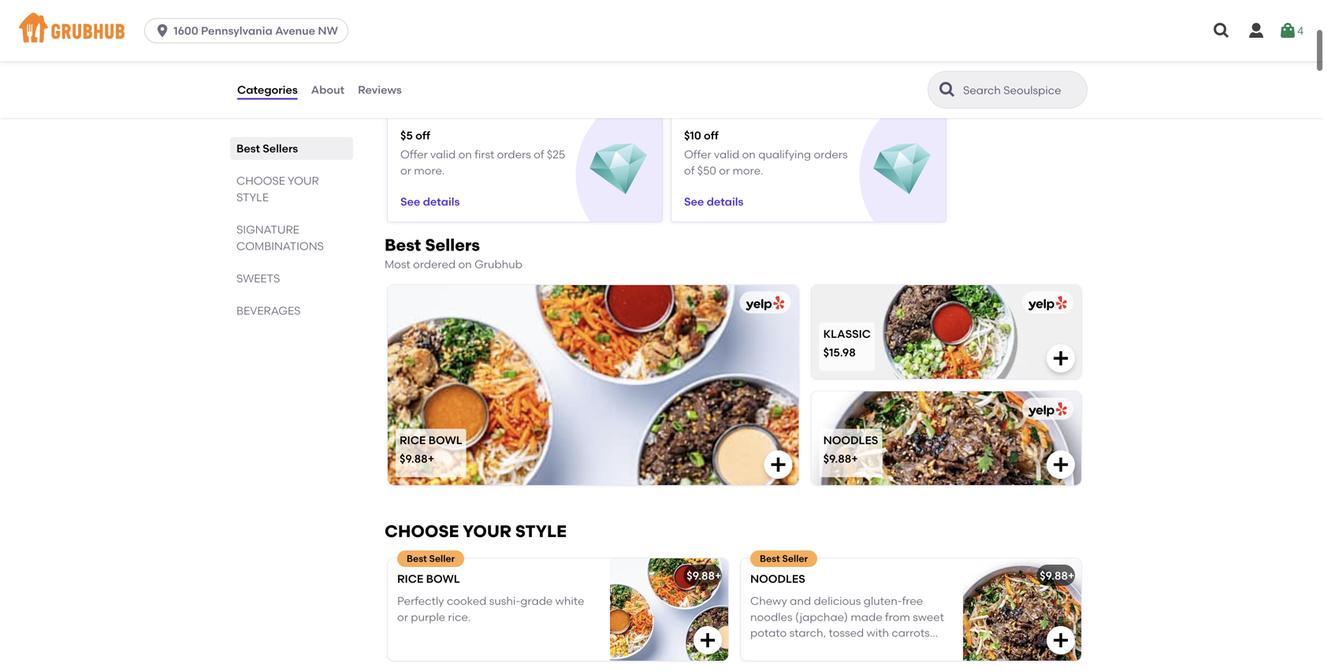 Task type: locate. For each thing, give the bounding box(es) containing it.
offer up $50
[[684, 148, 711, 161]]

2 see details button from the left
[[684, 188, 743, 216]]

details for $10 off offer valid on qualifying orders of $50 or more.
[[707, 195, 743, 208]]

orders inside $5 off offer valid on first orders of $25 or more.
[[497, 148, 531, 161]]

of inside $5 off offer valid on first orders of $25 or more.
[[534, 148, 544, 161]]

orders inside $10 off offer valid on qualifying orders of $50 or more.
[[814, 148, 848, 161]]

svg image
[[1212, 21, 1231, 40], [1247, 21, 1266, 40], [155, 23, 170, 39], [1051, 631, 1070, 650]]

0 horizontal spatial see details button
[[400, 188, 460, 216]]

$5
[[400, 129, 413, 142]]

$9.88
[[400, 452, 428, 466], [823, 452, 851, 466], [687, 569, 715, 583], [1040, 569, 1068, 583]]

klassic $15.98
[[823, 327, 871, 359]]

delicious down tossed
[[821, 643, 868, 656]]

or down perfectly at the bottom left of page
[[397, 611, 408, 624]]

seller
[[429, 553, 455, 565], [782, 553, 808, 565]]

1 orders from the left
[[497, 148, 531, 161]]

free
[[902, 595, 923, 608]]

1 horizontal spatial valid
[[714, 148, 739, 161]]

0 horizontal spatial sellers
[[263, 142, 298, 155]]

1 promo image from the left
[[590, 141, 647, 198]]

1 horizontal spatial noodles
[[823, 434, 878, 447]]

soy-
[[871, 643, 893, 656]]

1 horizontal spatial see
[[684, 195, 704, 208]]

2 more. from the left
[[733, 164, 763, 177]]

0 horizontal spatial off
[[415, 129, 430, 142]]

see details button up best sellers most ordered on grubhub
[[400, 188, 460, 216]]

1 horizontal spatial promo image
[[873, 141, 931, 198]]

+ inside noodles $9.88 +
[[851, 452, 858, 466]]

or inside $10 off offer valid on qualifying orders of $50 or more.
[[719, 164, 730, 177]]

more. inside $5 off offer valid on first orders of $25 or more.
[[414, 164, 445, 177]]

svg image for noodles $9.88 +
[[1051, 455, 1070, 474]]

1 off from the left
[[415, 129, 430, 142]]

1 valid from the left
[[430, 148, 456, 161]]

main navigation navigation
[[0, 0, 1324, 61]]

off inside $5 off offer valid on first orders of $25 or more.
[[415, 129, 430, 142]]

1 horizontal spatial best seller
[[760, 553, 808, 565]]

1 vertical spatial choose
[[385, 522, 459, 542]]

offer inside $10 off offer valid on qualifying orders of $50 or more.
[[684, 148, 711, 161]]

choose
[[236, 174, 285, 188], [385, 522, 459, 542]]

0 vertical spatial noodles
[[823, 434, 878, 447]]

$9.88 +
[[687, 569, 721, 583], [1040, 569, 1075, 583]]

and up sesame
[[750, 643, 772, 656]]

orders
[[497, 148, 531, 161], [814, 148, 848, 161]]

1 vertical spatial choose your style
[[385, 522, 567, 542]]

noodles for noodles $9.88 +
[[823, 434, 878, 447]]

2 valid from the left
[[714, 148, 739, 161]]

svg image
[[1278, 21, 1297, 40], [1051, 349, 1070, 368], [769, 455, 788, 474], [1051, 455, 1070, 474], [698, 631, 717, 650]]

2 see details from the left
[[684, 195, 743, 208]]

Search Seoulspice search field
[[961, 83, 1082, 98]]

promo image
[[590, 141, 647, 198], [873, 141, 931, 198]]

delicious
[[814, 595, 861, 608], [821, 643, 868, 656]]

valid
[[430, 148, 456, 161], [714, 148, 739, 161]]

off right $5
[[415, 129, 430, 142]]

rice for rice bowl $9.88 +
[[400, 434, 426, 447]]

1 best seller from the left
[[407, 553, 455, 565]]

sushi-
[[489, 595, 520, 608]]

(japchae)
[[795, 611, 848, 624]]

0 horizontal spatial see
[[400, 195, 420, 208]]

about button
[[310, 61, 345, 118]]

0 vertical spatial choose your style
[[236, 174, 319, 204]]

yelp image
[[743, 296, 785, 311], [1025, 296, 1067, 311], [1025, 403, 1067, 418]]

rice.
[[448, 611, 471, 624]]

$9.88 + for perfectly cooked sushi-grade white or purple rice.
[[687, 569, 721, 583]]

on inside best sellers most ordered on grubhub
[[458, 258, 472, 271]]

1 seller from the left
[[429, 553, 455, 565]]

details down $50
[[707, 195, 743, 208]]

promo image for offer valid on first orders of $25 or more.
[[590, 141, 647, 198]]

beverages
[[236, 304, 301, 318]]

noodles for noodles
[[750, 572, 805, 586]]

best sellers
[[236, 142, 298, 155]]

promo image for offer valid on qualifying orders of $50 or more.
[[873, 141, 931, 198]]

or
[[400, 164, 411, 177], [719, 164, 730, 177], [397, 611, 408, 624]]

1 horizontal spatial more.
[[733, 164, 763, 177]]

sellers
[[263, 142, 298, 155], [425, 235, 480, 255]]

choose your style up the rice bowl
[[385, 522, 567, 542]]

offer for $10
[[684, 148, 711, 161]]

seller up the rice bowl
[[429, 553, 455, 565]]

style inside choose your style
[[236, 191, 269, 204]]

2 orders from the left
[[814, 148, 848, 161]]

on inside $10 off offer valid on qualifying orders of $50 or more.
[[742, 148, 756, 161]]

0 horizontal spatial and
[[750, 643, 772, 656]]

0 horizontal spatial choose
[[236, 174, 285, 188]]

1 details from the left
[[423, 195, 460, 208]]

best sellers most ordered on grubhub
[[385, 235, 522, 271]]

0 vertical spatial choose
[[236, 174, 285, 188]]

from
[[885, 611, 910, 624]]

0 horizontal spatial details
[[423, 195, 460, 208]]

or inside perfectly cooked sushi-grade white or purple rice.
[[397, 611, 408, 624]]

on inside $5 off offer valid on first orders of $25 or more.
[[458, 148, 472, 161]]

1 vertical spatial noodles
[[750, 572, 805, 586]]

signature
[[236, 223, 299, 236]]

see down $50
[[684, 195, 704, 208]]

1 vertical spatial sellers
[[425, 235, 480, 255]]

1 horizontal spatial of
[[684, 164, 695, 177]]

yelp image for klassic
[[1025, 296, 1067, 311]]

best inside best sellers most ordered on grubhub
[[385, 235, 421, 255]]

or down $5
[[400, 164, 411, 177]]

of inside $10 off offer valid on qualifying orders of $50 or more.
[[684, 164, 695, 177]]

on
[[458, 148, 472, 161], [742, 148, 756, 161], [458, 258, 472, 271]]

1 horizontal spatial choose
[[385, 522, 459, 542]]

1 vertical spatial bowl
[[426, 572, 460, 586]]

0 vertical spatial sellers
[[263, 142, 298, 155]]

pennsylvania
[[201, 24, 273, 37]]

1 offer from the left
[[400, 148, 428, 161]]

style
[[236, 191, 269, 204], [515, 522, 567, 542]]

best seller
[[407, 553, 455, 565], [760, 553, 808, 565]]

orders right first
[[497, 148, 531, 161]]

see details button down $50
[[684, 188, 743, 216]]

and
[[790, 595, 811, 608], [750, 643, 772, 656]]

2 $9.88 + from the left
[[1040, 569, 1075, 583]]

of left $25
[[534, 148, 544, 161]]

valid inside $5 off offer valid on first orders of $25 or more.
[[430, 148, 456, 161]]

+
[[428, 452, 434, 466], [851, 452, 858, 466], [715, 569, 721, 583], [1068, 569, 1075, 583]]

on left first
[[458, 148, 472, 161]]

valid left first
[[430, 148, 456, 161]]

details
[[423, 195, 460, 208], [707, 195, 743, 208]]

orders right qualifying on the right of page
[[814, 148, 848, 161]]

seller for rice bowl
[[429, 553, 455, 565]]

0 vertical spatial style
[[236, 191, 269, 204]]

$9.88 inside rice bowl $9.88 +
[[400, 452, 428, 466]]

rice
[[400, 434, 426, 447], [397, 572, 423, 586]]

1 vertical spatial delicious
[[821, 643, 868, 656]]

offer down $5
[[400, 148, 428, 161]]

categories button
[[236, 61, 298, 118]]

0 horizontal spatial of
[[534, 148, 544, 161]]

svg image for klassic $15.98
[[1051, 349, 1070, 368]]

best up the rice bowl
[[407, 553, 427, 565]]

2 details from the left
[[707, 195, 743, 208]]

offer inside $5 off offer valid on first orders of $25 or more.
[[400, 148, 428, 161]]

bowl inside rice bowl $9.88 +
[[428, 434, 462, 447]]

off inside $10 off offer valid on qualifying orders of $50 or more.
[[704, 129, 719, 142]]

0 horizontal spatial best seller
[[407, 553, 455, 565]]

0 horizontal spatial offer
[[400, 148, 428, 161]]

bowl for rice bowl
[[426, 572, 460, 586]]

see details up best sellers most ordered on grubhub
[[400, 195, 460, 208]]

1 horizontal spatial off
[[704, 129, 719, 142]]

orders for first
[[497, 148, 531, 161]]

on for $5
[[458, 148, 472, 161]]

on for $10
[[742, 148, 756, 161]]

0 vertical spatial bowl
[[428, 434, 462, 447]]

yelp image for noodles
[[1025, 403, 1067, 418]]

0 horizontal spatial seller
[[429, 553, 455, 565]]

best seller up chewy
[[760, 553, 808, 565]]

nw
[[318, 24, 338, 37]]

noodles $9.88 +
[[823, 434, 878, 466]]

reviews button
[[357, 61, 403, 118]]

kale
[[774, 643, 796, 656]]

chewy
[[750, 595, 787, 608]]

2 offer from the left
[[684, 148, 711, 161]]

$25
[[547, 148, 565, 161]]

svg image inside 4 button
[[1278, 21, 1297, 40]]

best down categories button
[[236, 142, 260, 155]]

see details button
[[400, 188, 460, 216], [684, 188, 743, 216]]

1 horizontal spatial seller
[[782, 553, 808, 565]]

1 horizontal spatial and
[[790, 595, 811, 608]]

0 horizontal spatial more.
[[414, 164, 445, 177]]

1 see details button from the left
[[400, 188, 460, 216]]

see details down $50
[[684, 195, 743, 208]]

choose your style
[[236, 174, 319, 204], [385, 522, 567, 542]]

1 horizontal spatial orders
[[814, 148, 848, 161]]

1 horizontal spatial sellers
[[425, 235, 480, 255]]

0 horizontal spatial orders
[[497, 148, 531, 161]]

sellers up ordered
[[425, 235, 480, 255]]

perfectly
[[397, 595, 444, 608]]

best seller for rice bowl
[[407, 553, 455, 565]]

1 horizontal spatial $9.88 +
[[1040, 569, 1075, 583]]

your up sushi-
[[463, 522, 511, 542]]

2 best seller from the left
[[760, 553, 808, 565]]

0 vertical spatial of
[[534, 148, 544, 161]]

seller up chewy
[[782, 553, 808, 565]]

2 seller from the left
[[782, 553, 808, 565]]

off for $10 off
[[704, 129, 719, 142]]

valid for $5 off
[[430, 148, 456, 161]]

potato
[[750, 627, 787, 640]]

1 horizontal spatial offer
[[684, 148, 711, 161]]

0 horizontal spatial noodles
[[750, 572, 805, 586]]

2 see from the left
[[684, 195, 704, 208]]

sellers down categories button
[[263, 142, 298, 155]]

best seller up the rice bowl
[[407, 553, 455, 565]]

sellers inside best sellers most ordered on grubhub
[[425, 235, 480, 255]]

or inside $5 off offer valid on first orders of $25 or more.
[[400, 164, 411, 177]]

valid up $50
[[714, 148, 739, 161]]

carrots
[[892, 627, 930, 640]]

1 see from the left
[[400, 195, 420, 208]]

1 horizontal spatial see details button
[[684, 188, 743, 216]]

more. inside $10 off offer valid on qualifying orders of $50 or more.
[[733, 164, 763, 177]]

1 vertical spatial rice
[[397, 572, 423, 586]]

0 vertical spatial your
[[288, 174, 319, 188]]

on for best
[[458, 258, 472, 271]]

of
[[534, 148, 544, 161], [684, 164, 695, 177]]

bowl for rice bowl $9.88 +
[[428, 434, 462, 447]]

2 promo image from the left
[[873, 141, 931, 198]]

1 horizontal spatial details
[[707, 195, 743, 208]]

style up the grade
[[515, 522, 567, 542]]

best
[[236, 142, 260, 155], [385, 235, 421, 255], [407, 553, 427, 565], [760, 553, 780, 565]]

noodles image
[[963, 559, 1081, 661]]

see details
[[400, 195, 460, 208], [684, 195, 743, 208]]

1 vertical spatial style
[[515, 522, 567, 542]]

see details for $5 off offer valid on first orders of $25 or more.
[[400, 195, 460, 208]]

more.
[[414, 164, 445, 177], [733, 164, 763, 177]]

rice bowl image
[[610, 559, 728, 661]]

combinations
[[236, 240, 324, 253]]

choose your style up signature
[[236, 174, 319, 204]]

noodles
[[823, 434, 878, 447], [750, 572, 805, 586]]

0 horizontal spatial valid
[[430, 148, 456, 161]]

valid inside $10 off offer valid on qualifying orders of $50 or more.
[[714, 148, 739, 161]]

0 horizontal spatial style
[[236, 191, 269, 204]]

2 off from the left
[[704, 129, 719, 142]]

4
[[1297, 24, 1304, 37]]

see up 'most'
[[400, 195, 420, 208]]

choose up the rice bowl
[[385, 522, 459, 542]]

bowl
[[428, 434, 462, 447], [426, 572, 460, 586]]

rice bowl $9.88 +
[[400, 434, 462, 466]]

qualifying
[[758, 148, 811, 161]]

0 horizontal spatial see details
[[400, 195, 460, 208]]

rice inside rice bowl $9.88 +
[[400, 434, 426, 447]]

or right $50
[[719, 164, 730, 177]]

1 vertical spatial of
[[684, 164, 695, 177]]

with
[[867, 627, 889, 640]]

delicious up (japchae) at the right of page
[[814, 595, 861, 608]]

1 see details from the left
[[400, 195, 460, 208]]

0 vertical spatial rice
[[400, 434, 426, 447]]

grubhub
[[474, 258, 522, 271]]

on right ordered
[[458, 258, 472, 271]]

offer
[[400, 148, 428, 161], [684, 148, 711, 161]]

svg image inside 1600 pennsylvania avenue nw button
[[155, 23, 170, 39]]

0 horizontal spatial $9.88 +
[[687, 569, 721, 583]]

your
[[288, 174, 319, 188], [463, 522, 511, 542]]

of left $50
[[684, 164, 695, 177]]

$9.88 inside noodles $9.88 +
[[823, 452, 851, 466]]

see
[[400, 195, 420, 208], [684, 195, 704, 208]]

1 horizontal spatial your
[[463, 522, 511, 542]]

or for $5 off
[[400, 164, 411, 177]]

chewy and delicious gluten-free noodles (japchae) made from sweet potato starch, tossed with carrots and kale in a delicious soy-garlic- sesame marinade.
[[750, 595, 944, 668]]

details up best sellers most ordered on grubhub
[[423, 195, 460, 208]]

best up 'most'
[[385, 235, 421, 255]]

style up signature
[[236, 191, 269, 204]]

1 vertical spatial your
[[463, 522, 511, 542]]

0 horizontal spatial your
[[288, 174, 319, 188]]

$9.88 + for chewy and delicious gluten-free noodles (japchae) made from sweet potato starch, tossed with carrots and kale in a delicious soy-garlic- sesame marinade.
[[1040, 569, 1075, 583]]

1 more. from the left
[[414, 164, 445, 177]]

in
[[799, 643, 808, 656]]

1 $9.88 + from the left
[[687, 569, 721, 583]]

choose down best sellers
[[236, 174, 285, 188]]

0 vertical spatial and
[[790, 595, 811, 608]]

0 horizontal spatial promo image
[[590, 141, 647, 198]]

1 horizontal spatial see details
[[684, 195, 743, 208]]

your down best sellers
[[288, 174, 319, 188]]

off right $10
[[704, 129, 719, 142]]

on left qualifying on the right of page
[[742, 148, 756, 161]]

off
[[415, 129, 430, 142], [704, 129, 719, 142]]

and up (japchae) at the right of page
[[790, 595, 811, 608]]



Task type: describe. For each thing, give the bounding box(es) containing it.
a
[[811, 643, 818, 656]]

perfectly cooked sushi-grade white or purple rice.
[[397, 595, 584, 624]]

see for offer valid on qualifying orders of $50 or more.
[[684, 195, 704, 208]]

see details for $10 off offer valid on qualifying orders of $50 or more.
[[684, 195, 743, 208]]

about
[[311, 83, 344, 96]]

tossed
[[829, 627, 864, 640]]

klassic
[[823, 327, 871, 341]]

best up chewy
[[760, 553, 780, 565]]

marinade.
[[794, 659, 850, 668]]

most
[[385, 258, 410, 271]]

starch,
[[789, 627, 826, 640]]

1 horizontal spatial choose your style
[[385, 522, 567, 542]]

noodles
[[750, 611, 792, 624]]

categories
[[237, 83, 298, 96]]

more. for qualifying
[[733, 164, 763, 177]]

gluten-
[[864, 595, 902, 608]]

grade
[[520, 595, 553, 608]]

of for $50
[[684, 164, 695, 177]]

offer for $5
[[400, 148, 428, 161]]

more. for first
[[414, 164, 445, 177]]

0 horizontal spatial choose your style
[[236, 174, 319, 204]]

made
[[851, 611, 882, 624]]

$10
[[684, 129, 701, 142]]

sesame
[[750, 659, 792, 668]]

1600 pennsylvania avenue nw button
[[144, 18, 355, 43]]

see details button for $5 off offer valid on first orders of $25 or more.
[[400, 188, 460, 216]]

rice for rice bowl
[[397, 572, 423, 586]]

details for $5 off offer valid on first orders of $25 or more.
[[423, 195, 460, 208]]

search icon image
[[938, 80, 957, 99]]

$50
[[697, 164, 716, 177]]

see details button for $10 off offer valid on qualifying orders of $50 or more.
[[684, 188, 743, 216]]

sweet
[[913, 611, 944, 624]]

white
[[555, 595, 584, 608]]

$5 off offer valid on first orders of $25 or more.
[[400, 129, 565, 177]]

best seller for noodles
[[760, 553, 808, 565]]

rice bowl
[[397, 572, 460, 586]]

first
[[475, 148, 494, 161]]

1 vertical spatial and
[[750, 643, 772, 656]]

valid for $10 off
[[714, 148, 739, 161]]

sellers for best sellers
[[263, 142, 298, 155]]

off for $5 off
[[415, 129, 430, 142]]

$10 off offer valid on qualifying orders of $50 or more.
[[684, 129, 848, 177]]

of for $25
[[534, 148, 544, 161]]

reviews
[[358, 83, 402, 96]]

4 button
[[1278, 17, 1304, 45]]

ordered
[[413, 258, 456, 271]]

avenue
[[275, 24, 315, 37]]

signature combinations
[[236, 223, 324, 253]]

sweets
[[236, 272, 280, 285]]

0 vertical spatial delicious
[[814, 595, 861, 608]]

cooked
[[447, 595, 487, 608]]

orders for qualifying
[[814, 148, 848, 161]]

seller for noodles
[[782, 553, 808, 565]]

1600
[[173, 24, 198, 37]]

garlic-
[[893, 643, 928, 656]]

1 horizontal spatial style
[[515, 522, 567, 542]]

sellers for best sellers most ordered on grubhub
[[425, 235, 480, 255]]

svg image for rice bowl $9.88 +
[[769, 455, 788, 474]]

see for offer valid on first orders of $25 or more.
[[400, 195, 420, 208]]

or for $10 off
[[719, 164, 730, 177]]

yelp image for rice bowl
[[743, 296, 785, 311]]

$15.98
[[823, 346, 856, 359]]

purple
[[411, 611, 445, 624]]

1600 pennsylvania avenue nw
[[173, 24, 338, 37]]

+ inside rice bowl $9.88 +
[[428, 452, 434, 466]]



Task type: vqa. For each thing, say whether or not it's contained in the screenshot.
right the orders
yes



